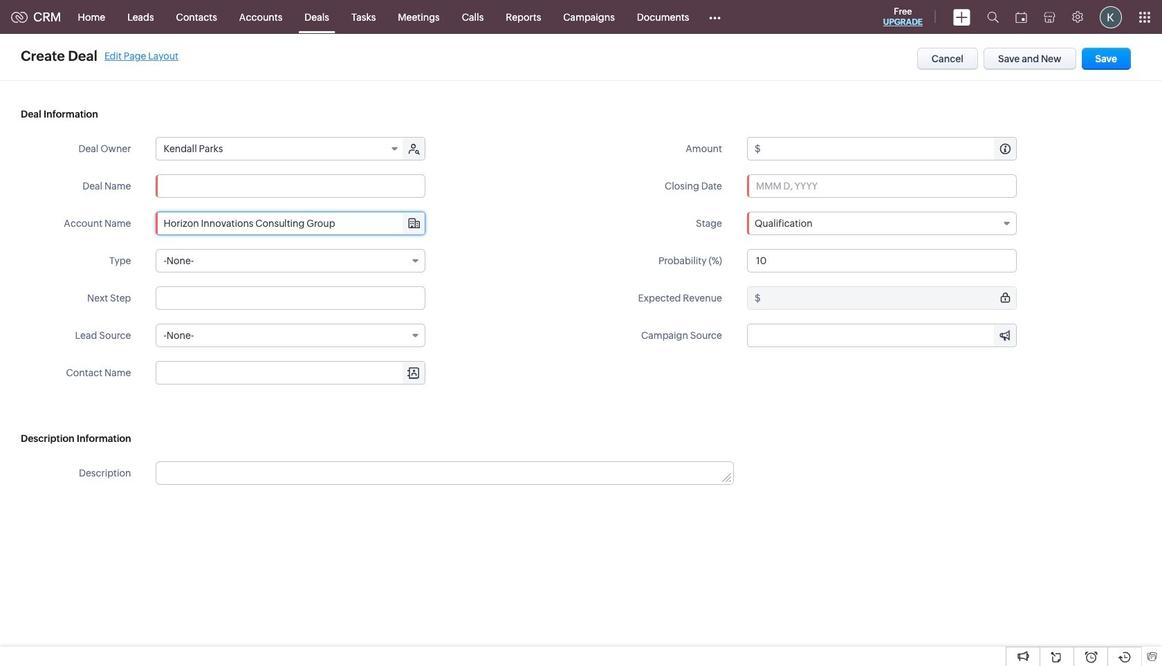 Task type: describe. For each thing, give the bounding box(es) containing it.
search image
[[988, 11, 1000, 23]]

Other Modules field
[[701, 6, 731, 28]]



Task type: vqa. For each thing, say whether or not it's contained in the screenshot.
MMM D, YYYY text box
yes



Task type: locate. For each thing, give the bounding box(es) containing it.
None text field
[[156, 174, 426, 198], [156, 287, 426, 310], [157, 362, 425, 384], [157, 462, 734, 485], [156, 174, 426, 198], [156, 287, 426, 310], [157, 362, 425, 384], [157, 462, 734, 485]]

create menu element
[[946, 0, 980, 34]]

logo image
[[11, 11, 28, 22]]

create menu image
[[954, 9, 971, 25]]

profile element
[[1092, 0, 1131, 34]]

None text field
[[763, 138, 1017, 160], [157, 213, 425, 235], [748, 249, 1018, 273], [763, 287, 1017, 309], [763, 138, 1017, 160], [157, 213, 425, 235], [748, 249, 1018, 273], [763, 287, 1017, 309]]

profile image
[[1101, 6, 1123, 28]]

None field
[[157, 138, 405, 160], [748, 212, 1018, 235], [157, 213, 425, 235], [156, 249, 426, 273], [156, 324, 426, 348], [157, 362, 425, 384], [157, 138, 405, 160], [748, 212, 1018, 235], [157, 213, 425, 235], [156, 249, 426, 273], [156, 324, 426, 348], [157, 362, 425, 384]]

search element
[[980, 0, 1008, 34]]

calendar image
[[1016, 11, 1028, 22]]

MMM D, YYYY text field
[[748, 174, 1018, 198]]



